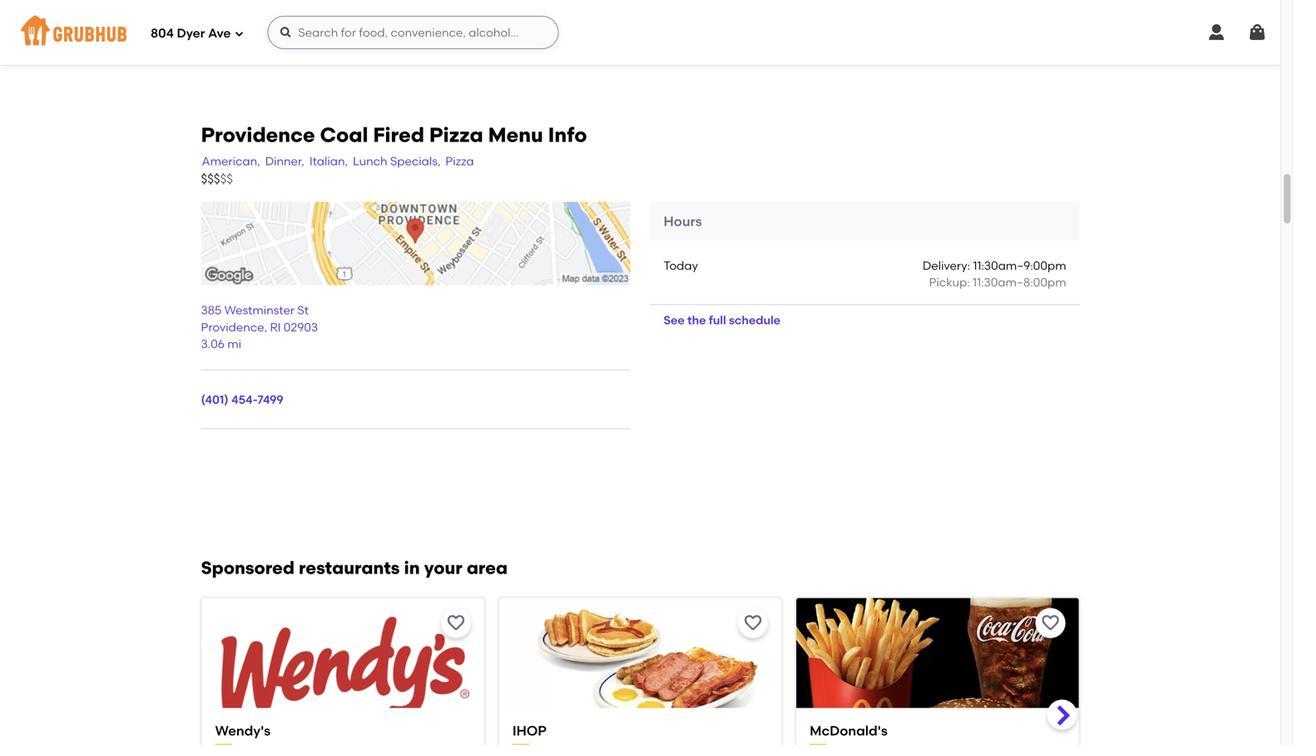 Task type: locate. For each thing, give the bounding box(es) containing it.
0 vertical spatial providence
[[201, 123, 315, 147]]

dinner, button
[[264, 152, 305, 170]]

11:30am–9:00pm
[[973, 258, 1067, 273]]

2 save this restaurant button from the left
[[738, 608, 768, 638]]

1 horizontal spatial svg image
[[1207, 22, 1227, 42]]

westminster
[[224, 303, 295, 317]]

sponsored restaurants in your area
[[201, 557, 508, 579]]

main navigation navigation
[[0, 0, 1281, 65]]

2 horizontal spatial save this restaurant button
[[1036, 608, 1066, 638]]

385
[[201, 303, 222, 317]]

ihop link
[[513, 721, 768, 740]]

see the full schedule button
[[651, 305, 794, 335]]

see the full schedule
[[664, 313, 781, 327]]

today
[[664, 258, 698, 273]]

coal
[[320, 123, 368, 147]]

ihop
[[513, 723, 547, 739]]

wendy's link
[[215, 721, 471, 740]]

save this restaurant image
[[1041, 613, 1061, 633]]

save this restaurant image
[[446, 613, 466, 633], [743, 613, 763, 633]]

pickup: 11:30am–8:00pm
[[929, 275, 1067, 289]]

svg image
[[279, 26, 293, 39]]

hours
[[664, 213, 702, 229]]

pizza
[[429, 123, 483, 147], [446, 154, 474, 168]]

pizza right specials,
[[446, 154, 474, 168]]

pizza up 'pizza' button
[[429, 123, 483, 147]]

your
[[424, 557, 463, 579]]

save this restaurant button for ihop
[[738, 608, 768, 638]]

providence
[[201, 123, 315, 147], [201, 320, 264, 334]]

ave
[[208, 26, 231, 41]]

lunch
[[353, 154, 388, 168]]

1 vertical spatial providence
[[201, 320, 264, 334]]

mcdonald's link
[[810, 721, 1066, 740]]

sponsored
[[201, 557, 295, 579]]

save this restaurant image for wendy's
[[446, 613, 466, 633]]

0 horizontal spatial save this restaurant button
[[441, 608, 471, 638]]

0 horizontal spatial save this restaurant image
[[446, 613, 466, 633]]

providence up dinner,
[[201, 123, 315, 147]]

fired
[[373, 123, 425, 147]]

providence up mi
[[201, 320, 264, 334]]

3 save this restaurant button from the left
[[1036, 608, 1066, 638]]

(401) 454-7499
[[201, 393, 284, 407]]

area
[[467, 557, 508, 579]]

delivery:
[[923, 258, 971, 273]]

ri
[[270, 320, 281, 334]]

1 horizontal spatial save this restaurant image
[[743, 613, 763, 633]]

1 save this restaurant button from the left
[[441, 608, 471, 638]]

wendy's logo image
[[202, 598, 484, 738]]

full
[[709, 313, 726, 327]]

see
[[664, 313, 685, 327]]

pickup:
[[929, 275, 970, 289]]

02903
[[284, 320, 318, 334]]

804 dyer ave
[[151, 26, 231, 41]]

(401) 454-7499 button
[[201, 391, 284, 408]]

wendy's
[[215, 723, 271, 739]]

save this restaurant button for mcdonald's
[[1036, 608, 1066, 638]]

save this restaurant button
[[441, 608, 471, 638], [738, 608, 768, 638], [1036, 608, 1066, 638]]

$$$
[[201, 172, 220, 187]]

1 horizontal spatial save this restaurant button
[[738, 608, 768, 638]]

svg image
[[1207, 22, 1227, 42], [1248, 22, 1268, 42], [234, 29, 244, 39]]

(401)
[[201, 393, 229, 407]]

,
[[264, 320, 267, 334]]

2 save this restaurant image from the left
[[743, 613, 763, 633]]

in
[[404, 557, 420, 579]]

0 vertical spatial pizza
[[429, 123, 483, 147]]

1 save this restaurant image from the left
[[446, 613, 466, 633]]

11:30am–8:00pm
[[973, 275, 1067, 289]]

dyer
[[177, 26, 205, 41]]

2 providence from the top
[[201, 320, 264, 334]]



Task type: vqa. For each thing, say whether or not it's contained in the screenshot.
the in
yes



Task type: describe. For each thing, give the bounding box(es) containing it.
american,
[[202, 154, 260, 168]]

3.06
[[201, 337, 225, 351]]

mi
[[227, 337, 241, 351]]

the
[[688, 313, 706, 327]]

385 westminster st providence , ri 02903 3.06 mi
[[201, 303, 318, 351]]

save this restaurant image for ihop
[[743, 613, 763, 633]]

mcdonald's logo image
[[797, 598, 1079, 738]]

specials,
[[390, 154, 441, 168]]

save this restaurant button for wendy's
[[441, 608, 471, 638]]

delivery: 11:30am–9:00pm
[[923, 258, 1067, 273]]

7499
[[258, 393, 284, 407]]

italian, button
[[309, 152, 349, 170]]

1 vertical spatial pizza
[[446, 154, 474, 168]]

lunch specials, button
[[352, 152, 442, 170]]

pizza button
[[445, 152, 475, 170]]

2 horizontal spatial svg image
[[1248, 22, 1268, 42]]

454-
[[231, 393, 258, 407]]

providence inside 385 westminster st providence , ri 02903 3.06 mi
[[201, 320, 264, 334]]

0 horizontal spatial svg image
[[234, 29, 244, 39]]

1 providence from the top
[[201, 123, 315, 147]]

italian,
[[310, 154, 348, 168]]

schedule
[[729, 313, 781, 327]]

dinner,
[[265, 154, 305, 168]]

american, button
[[201, 152, 261, 170]]

Search for food, convenience, alcohol... search field
[[268, 16, 559, 49]]

st
[[297, 303, 309, 317]]

american, dinner, italian, lunch specials, pizza
[[202, 154, 474, 168]]

providence coal fired pizza menu info
[[201, 123, 587, 147]]

menu
[[488, 123, 543, 147]]

mcdonald's
[[810, 723, 888, 739]]

info
[[548, 123, 587, 147]]

ihop logo image
[[499, 598, 782, 738]]

$$$$$
[[201, 172, 233, 187]]

804
[[151, 26, 174, 41]]

restaurants
[[299, 557, 400, 579]]



